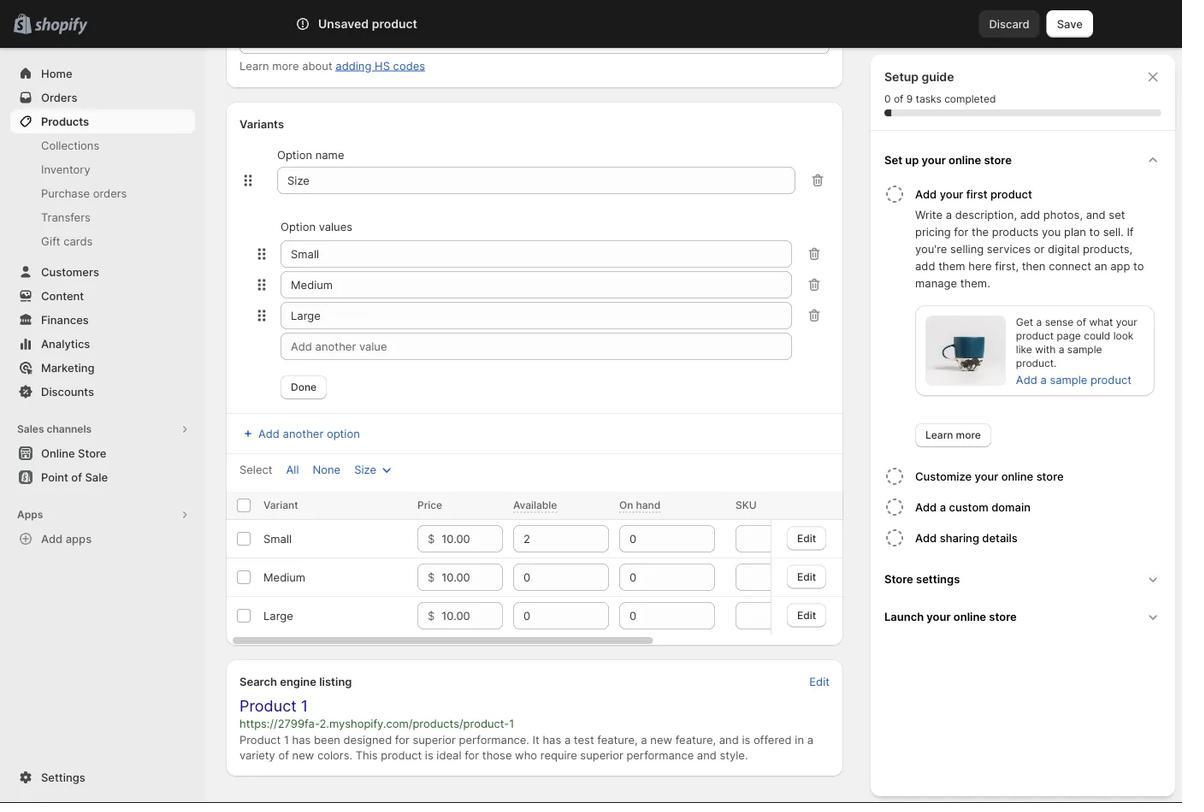 Task type: locate. For each thing, give the bounding box(es) containing it.
1 vertical spatial options element
[[264, 571, 306, 584]]

with
[[1036, 344, 1056, 356]]

system
[[306, 8, 345, 21]]

and inside write a description, add photos, and set pricing for the products you plan to sell. if you're selling services or digital products, add them here first, then connect an app to manage them.
[[1086, 208, 1106, 221]]

gift cards link
[[10, 229, 195, 253]]

of left 9
[[894, 93, 904, 105]]

online for launch your online store
[[954, 610, 987, 623]]

store inside button
[[1037, 470, 1064, 483]]

for right ideal
[[465, 749, 479, 762]]

more for learn more
[[956, 429, 981, 442]]

and left style.
[[697, 749, 717, 762]]

inventory link
[[10, 157, 195, 181]]

0 horizontal spatial and
[[697, 749, 717, 762]]

learn more
[[926, 429, 981, 442]]

who
[[515, 749, 538, 762]]

0 of 9 tasks completed
[[885, 93, 996, 105]]

2 $ from the top
[[428, 571, 435, 584]]

sample
[[1068, 344, 1103, 356], [1050, 373, 1088, 386]]

add inside get a sense of what your product page could look like with a sample product. add a sample product
[[1016, 373, 1038, 386]]

and left 'set'
[[1086, 208, 1106, 221]]

sale
[[85, 471, 108, 484]]

sample down product.
[[1050, 373, 1088, 386]]

superior up ideal
[[413, 733, 456, 747]]

1 vertical spatial store
[[885, 572, 914, 586]]

test
[[574, 733, 594, 747]]

the
[[972, 225, 989, 238]]

product down 2.myshopify.com/products/product-
[[381, 749, 422, 762]]

1 horizontal spatial 1
[[301, 697, 308, 716]]

2 $ text field from the top
[[442, 564, 503, 591]]

more up customize your online store
[[956, 429, 981, 442]]

set up your online store
[[885, 153, 1012, 166]]

gift cards
[[41, 234, 93, 248]]

a right get
[[1037, 316, 1042, 329]]

of up page in the right of the page
[[1077, 316, 1087, 329]]

shopify image
[[34, 18, 87, 35]]

sales channels button
[[10, 418, 195, 442]]

page
[[1057, 330, 1081, 342]]

0 vertical spatial store
[[78, 447, 106, 460]]

of right variety
[[279, 749, 289, 762]]

options element containing large
[[264, 609, 293, 623]]

1 horizontal spatial has
[[543, 733, 562, 747]]

1 vertical spatial learn
[[926, 429, 954, 442]]

a right write
[[946, 208, 952, 221]]

1 horizontal spatial store
[[885, 572, 914, 586]]

1 vertical spatial search
[[240, 675, 277, 688]]

add down product.
[[1016, 373, 1038, 386]]

2 vertical spatial options element
[[264, 609, 293, 623]]

add a custom domain
[[916, 501, 1031, 514]]

setup guide
[[885, 70, 955, 84]]

your inside get a sense of what your product page could look like with a sample product. add a sample product
[[1117, 316, 1138, 329]]

point
[[41, 471, 68, 484]]

0 horizontal spatial learn
[[240, 59, 269, 72]]

add up write
[[916, 187, 937, 201]]

a left custom
[[940, 501, 947, 514]]

add for custom
[[916, 501, 937, 514]]

0 vertical spatial add
[[1021, 208, 1041, 221]]

your up add a custom domain
[[975, 470, 999, 483]]

0 vertical spatial learn
[[240, 59, 269, 72]]

edit for small
[[797, 532, 816, 544]]

your right launch
[[927, 610, 951, 623]]

orders
[[93, 187, 127, 200]]

point of sale
[[41, 471, 108, 484]]

size button
[[344, 458, 406, 482]]

add down the you're on the top of the page
[[916, 259, 936, 273]]

more inside add your first product element
[[956, 429, 981, 442]]

1 horizontal spatial to
[[1134, 259, 1144, 273]]

1 horizontal spatial learn
[[926, 429, 954, 442]]

0 vertical spatial product
[[240, 697, 297, 716]]

search for search engine listing
[[240, 675, 277, 688]]

services
[[987, 242, 1031, 255]]

1 vertical spatial $
[[428, 571, 435, 584]]

1 vertical spatial option
[[281, 220, 316, 233]]

2 vertical spatial and
[[697, 749, 717, 762]]

3 options element from the top
[[264, 609, 293, 623]]

app
[[1111, 259, 1131, 273]]

search up the hs
[[371, 17, 408, 30]]

first
[[967, 187, 988, 201]]

has left been
[[292, 733, 311, 747]]

0 horizontal spatial feature,
[[598, 733, 638, 747]]

0 horizontal spatial to
[[1090, 225, 1100, 238]]

online inside button
[[1002, 470, 1034, 483]]

superior down test
[[580, 749, 624, 762]]

add up products
[[1021, 208, 1041, 221]]

cards
[[64, 234, 93, 248]]

a down page in the right of the page
[[1059, 344, 1065, 356]]

9
[[907, 93, 913, 105]]

up
[[906, 153, 919, 166]]

offered
[[754, 733, 792, 747]]

product down get
[[1016, 330, 1054, 342]]

0 horizontal spatial more
[[272, 59, 299, 72]]

your for add your first product
[[940, 187, 964, 201]]

all button
[[276, 458, 309, 482]]

0 vertical spatial sample
[[1068, 344, 1103, 356]]

product up description,
[[991, 187, 1033, 201]]

search left engine
[[240, 675, 277, 688]]

feature, up the performance
[[676, 733, 716, 747]]

1 vertical spatial $ text field
[[442, 564, 503, 591]]

has right it
[[543, 733, 562, 747]]

$ for large
[[428, 609, 435, 623]]

for up selling
[[954, 225, 969, 238]]

online up domain
[[1002, 470, 1034, 483]]

is up style.
[[742, 733, 751, 747]]

purchase orders link
[[10, 181, 195, 205]]

learn for learn more
[[926, 429, 954, 442]]

1 horizontal spatial new
[[651, 733, 673, 747]]

add inside add your first product button
[[916, 187, 937, 201]]

2 horizontal spatial 1
[[509, 717, 515, 730]]

online store link
[[10, 442, 195, 466]]

1 vertical spatial product
[[240, 733, 281, 747]]

setup
[[885, 70, 919, 84]]

1 horizontal spatial search
[[371, 17, 408, 30]]

options element down medium
[[264, 609, 293, 623]]

0 vertical spatial for
[[954, 225, 969, 238]]

option left values
[[281, 220, 316, 233]]

add
[[916, 187, 937, 201], [1016, 373, 1038, 386], [258, 427, 280, 440], [916, 501, 937, 514], [916, 531, 937, 545], [41, 532, 63, 546]]

$ for medium
[[428, 571, 435, 584]]

$ text field for medium
[[442, 564, 503, 591]]

0 vertical spatial search
[[371, 17, 408, 30]]

codes
[[393, 59, 425, 72]]

add left apps on the bottom left of page
[[41, 532, 63, 546]]

finances
[[41, 313, 89, 326]]

0 vertical spatial and
[[1086, 208, 1106, 221]]

0 vertical spatial 1
[[301, 697, 308, 716]]

2.myshopify.com/products/product-
[[320, 717, 509, 730]]

1 $ from the top
[[428, 532, 435, 546]]

your right up
[[922, 153, 946, 166]]

product inside product 1 https://2799fa-2.myshopify.com/products/product-1 product 1 has been designed for superior performance. it has a test feature, a new feature, and is offered in a variety of new colors. this product is ideal for those who require superior performance and style.
[[381, 749, 422, 762]]

add right mark add a custom domain as done "image"
[[916, 501, 937, 514]]

options element down variant
[[264, 532, 292, 546]]

0 horizontal spatial is
[[425, 749, 434, 762]]

superior
[[413, 733, 456, 747], [580, 749, 624, 762]]

add apps button
[[10, 527, 195, 551]]

of
[[894, 93, 904, 105], [1077, 316, 1087, 329], [71, 471, 82, 484], [279, 749, 289, 762]]

1 vertical spatial new
[[292, 749, 314, 762]]

online for customize your online store
[[1002, 470, 1034, 483]]

a inside add a custom domain button
[[940, 501, 947, 514]]

add right mark add sharing details as done icon
[[916, 531, 937, 545]]

option for option values
[[281, 220, 316, 233]]

options element
[[264, 532, 292, 546], [264, 571, 306, 584], [264, 609, 293, 623]]

learn
[[240, 59, 269, 72], [926, 429, 954, 442]]

1 has from the left
[[292, 733, 311, 747]]

more
[[272, 59, 299, 72], [956, 429, 981, 442]]

1 horizontal spatial and
[[719, 733, 739, 747]]

is
[[742, 733, 751, 747], [425, 749, 434, 762]]

Harmonized System (HS) code text field
[[274, 27, 830, 54]]

for down 2.myshopify.com/products/product-
[[395, 733, 410, 747]]

add your first product
[[916, 187, 1033, 201]]

your up look
[[1117, 316, 1138, 329]]

1 vertical spatial more
[[956, 429, 981, 442]]

1 $ text field from the top
[[442, 525, 503, 553]]

new up the performance
[[651, 733, 673, 747]]

name
[[315, 148, 344, 161]]

add left the another
[[258, 427, 280, 440]]

learn up customize
[[926, 429, 954, 442]]

add inside add sharing details button
[[916, 531, 937, 545]]

0 vertical spatial superior
[[413, 733, 456, 747]]

of inside 'point of sale' link
[[71, 471, 82, 484]]

0 vertical spatial $ text field
[[442, 525, 503, 553]]

a
[[946, 208, 952, 221], [1037, 316, 1042, 329], [1059, 344, 1065, 356], [1041, 373, 1047, 386], [940, 501, 947, 514], [565, 733, 571, 747], [641, 733, 647, 747], [807, 733, 814, 747]]

$ text field down price
[[442, 525, 503, 553]]

to left sell.
[[1090, 225, 1100, 238]]

0 horizontal spatial add
[[916, 259, 936, 273]]

unsaved product
[[318, 17, 418, 31]]

variety
[[240, 749, 275, 762]]

1 vertical spatial store
[[1037, 470, 1064, 483]]

has
[[292, 733, 311, 747], [543, 733, 562, 747]]

gift
[[41, 234, 60, 248]]

and up style.
[[719, 733, 739, 747]]

1 horizontal spatial is
[[742, 733, 751, 747]]

learn inside add your first product element
[[926, 429, 954, 442]]

is left ideal
[[425, 749, 434, 762]]

more for learn more about adding hs codes
[[272, 59, 299, 72]]

store up sale
[[78, 447, 106, 460]]

online
[[41, 447, 75, 460]]

add for option
[[258, 427, 280, 440]]

ideal
[[437, 749, 462, 762]]

3 $ from the top
[[428, 609, 435, 623]]

customize your online store
[[916, 470, 1064, 483]]

product up https://2799fa-
[[240, 697, 297, 716]]

$ text field
[[442, 525, 503, 553], [442, 564, 503, 591]]

2 options element from the top
[[264, 571, 306, 584]]

0 vertical spatial more
[[272, 59, 299, 72]]

1 vertical spatial online
[[1002, 470, 1034, 483]]

1 horizontal spatial for
[[465, 749, 479, 762]]

product up variety
[[240, 733, 281, 747]]

None text field
[[281, 240, 792, 268], [281, 271, 792, 299], [281, 302, 792, 329], [736, 525, 854, 553], [736, 564, 854, 591], [736, 602, 854, 630], [281, 240, 792, 268], [281, 271, 792, 299], [281, 302, 792, 329], [736, 525, 854, 553], [736, 564, 854, 591], [736, 602, 854, 630]]

option
[[277, 148, 312, 161], [281, 220, 316, 233]]

1 horizontal spatial add
[[1021, 208, 1041, 221]]

set
[[1109, 208, 1126, 221]]

sample down the could in the right of the page
[[1068, 344, 1103, 356]]

0 horizontal spatial superior
[[413, 733, 456, 747]]

learn down the harmonized
[[240, 59, 269, 72]]

2 vertical spatial store
[[989, 610, 1017, 623]]

0 horizontal spatial search
[[240, 675, 277, 688]]

add inside add a custom domain button
[[916, 501, 937, 514]]

purchase orders
[[41, 187, 127, 200]]

store inside online store link
[[78, 447, 106, 460]]

Add another value text field
[[281, 333, 792, 360]]

options element containing medium
[[264, 571, 306, 584]]

save
[[1057, 17, 1083, 30]]

search inside button
[[371, 17, 408, 30]]

add inside add another option button
[[258, 427, 280, 440]]

online
[[949, 153, 982, 166], [1002, 470, 1034, 483], [954, 610, 987, 623]]

online up add your first product
[[949, 153, 982, 166]]

an
[[1095, 259, 1108, 273]]

1 options element from the top
[[264, 532, 292, 546]]

store
[[984, 153, 1012, 166], [1037, 470, 1064, 483], [989, 610, 1017, 623]]

None number field
[[513, 525, 584, 553], [620, 525, 690, 553], [513, 564, 584, 591], [620, 564, 690, 591], [513, 602, 584, 630], [620, 602, 690, 630], [513, 525, 584, 553], [620, 525, 690, 553], [513, 564, 584, 591], [620, 564, 690, 591], [513, 602, 584, 630], [620, 602, 690, 630]]

0 vertical spatial option
[[277, 148, 312, 161]]

add a sample product button
[[1006, 368, 1142, 392]]

options element containing small
[[264, 532, 292, 546]]

new down been
[[292, 749, 314, 762]]

0 horizontal spatial has
[[292, 733, 311, 747]]

2 vertical spatial for
[[465, 749, 479, 762]]

apps
[[17, 509, 43, 521]]

option for option name
[[277, 148, 312, 161]]

point of sale link
[[10, 466, 195, 489]]

domain
[[992, 501, 1031, 514]]

2 product from the top
[[240, 733, 281, 747]]

2 vertical spatial 1
[[284, 733, 289, 747]]

2 vertical spatial $
[[428, 609, 435, 623]]

all
[[286, 463, 299, 476]]

options element up large
[[264, 571, 306, 584]]

1 horizontal spatial feature,
[[676, 733, 716, 747]]

$ text field up $ text box at the left bottom of page
[[442, 564, 503, 591]]

edit button for medium
[[787, 565, 827, 589]]

option values
[[281, 220, 353, 233]]

store inside store settings button
[[885, 572, 914, 586]]

setup guide dialog
[[871, 55, 1176, 797]]

2 horizontal spatial and
[[1086, 208, 1106, 221]]

sku
[[736, 499, 757, 512]]

your left first
[[940, 187, 964, 201]]

1 vertical spatial to
[[1134, 259, 1144, 273]]

option name
[[277, 148, 344, 161]]

of left sale
[[71, 471, 82, 484]]

hs
[[375, 59, 390, 72]]

1 vertical spatial and
[[719, 733, 739, 747]]

feature, right test
[[598, 733, 638, 747]]

learn more about adding hs codes
[[240, 59, 425, 72]]

store up first
[[984, 153, 1012, 166]]

1 vertical spatial for
[[395, 733, 410, 747]]

more left about
[[272, 59, 299, 72]]

store up launch
[[885, 572, 914, 586]]

learn for learn more about adding hs codes
[[240, 59, 269, 72]]

1 up performance.
[[509, 717, 515, 730]]

of inside product 1 https://2799fa-2.myshopify.com/products/product-1 product 1 has been designed for superior performance. it has a test feature, a new feature, and is offered in a variety of new colors. this product is ideal for those who require superior performance and style.
[[279, 749, 289, 762]]

0 vertical spatial is
[[742, 733, 751, 747]]

1 horizontal spatial more
[[956, 429, 981, 442]]

store down store settings button on the right bottom of the page
[[989, 610, 1017, 623]]

1 down engine
[[301, 697, 308, 716]]

been
[[314, 733, 340, 747]]

0 vertical spatial options element
[[264, 532, 292, 546]]

0 vertical spatial to
[[1090, 225, 1100, 238]]

collections
[[41, 139, 99, 152]]

option left name
[[277, 148, 312, 161]]

it
[[533, 733, 540, 747]]

store up add a custom domain button
[[1037, 470, 1064, 483]]

settings
[[41, 771, 85, 784]]

to right app at top
[[1134, 259, 1144, 273]]

discard
[[990, 17, 1030, 30]]

add for details
[[916, 531, 937, 545]]

2 vertical spatial online
[[954, 610, 987, 623]]

a inside write a description, add photos, and set pricing for the products you plan to sell. if you're selling services or digital products, add them here first, then connect an app to manage them.
[[946, 208, 952, 221]]

online down settings
[[954, 610, 987, 623]]

1 horizontal spatial superior
[[580, 749, 624, 762]]

1 down https://2799fa-
[[284, 733, 289, 747]]

0 vertical spatial $
[[428, 532, 435, 546]]

product
[[240, 697, 297, 716], [240, 733, 281, 747]]

them
[[939, 259, 966, 273]]

learn more link
[[916, 424, 992, 448]]

2 horizontal spatial for
[[954, 225, 969, 238]]

1 vertical spatial add
[[916, 259, 936, 273]]

$
[[428, 532, 435, 546], [428, 571, 435, 584], [428, 609, 435, 623]]

0 horizontal spatial store
[[78, 447, 106, 460]]



Task type: vqa. For each thing, say whether or not it's contained in the screenshot.
the bottommost   text field
no



Task type: describe. For each thing, give the bounding box(es) containing it.
collections link
[[10, 133, 195, 157]]

done
[[291, 381, 317, 394]]

edit button for large
[[787, 604, 827, 627]]

search engine listing
[[240, 675, 352, 688]]

discounts link
[[10, 380, 195, 404]]

2 feature, from the left
[[676, 733, 716, 747]]

like
[[1016, 344, 1033, 356]]

discounts
[[41, 385, 94, 398]]

edit for medium
[[797, 571, 816, 583]]

look
[[1114, 330, 1134, 342]]

channels
[[47, 423, 92, 436]]

content
[[41, 289, 84, 302]]

or
[[1034, 242, 1045, 255]]

mark customize your online store as done image
[[885, 466, 905, 487]]

products,
[[1083, 242, 1133, 255]]

$ for small
[[428, 532, 435, 546]]

mark add sharing details as done image
[[885, 528, 905, 549]]

0 vertical spatial online
[[949, 153, 982, 166]]

designed
[[344, 733, 392, 747]]

0 vertical spatial new
[[651, 733, 673, 747]]

1 vertical spatial superior
[[580, 749, 624, 762]]

product.
[[1016, 357, 1057, 370]]

on hand
[[620, 499, 661, 512]]

product right (hs)
[[372, 17, 418, 31]]

customers link
[[10, 260, 195, 284]]

1 vertical spatial is
[[425, 749, 434, 762]]

could
[[1084, 330, 1111, 342]]

you
[[1042, 225, 1061, 238]]

add apps
[[41, 532, 92, 546]]

orders link
[[10, 86, 195, 110]]

apps
[[66, 532, 92, 546]]

search for search
[[371, 17, 408, 30]]

details
[[983, 531, 1018, 545]]

photos,
[[1044, 208, 1083, 221]]

then
[[1022, 259, 1046, 273]]

your for launch your online store
[[927, 610, 951, 623]]

$ text field
[[442, 602, 503, 630]]

add for first
[[916, 187, 937, 201]]

none
[[313, 463, 341, 476]]

transfers
[[41, 211, 91, 224]]

get a sense of what your product page could look like with a sample product. add a sample product
[[1016, 316, 1138, 386]]

1 feature, from the left
[[598, 733, 638, 747]]

launch your online store
[[885, 610, 1017, 623]]

a up the performance
[[641, 733, 647, 747]]

write
[[916, 208, 943, 221]]

1 product from the top
[[240, 697, 297, 716]]

those
[[482, 749, 512, 762]]

0
[[885, 93, 891, 105]]

about
[[302, 59, 333, 72]]

store settings
[[885, 572, 960, 586]]

completed
[[945, 93, 996, 105]]

purchase
[[41, 187, 90, 200]]

if
[[1127, 225, 1134, 238]]

for inside write a description, add photos, and set pricing for the products you plan to sell. if you're selling services or digital products, add them here first, then connect an app to manage them.
[[954, 225, 969, 238]]

sales channels
[[17, 423, 92, 436]]

customers
[[41, 265, 99, 279]]

description,
[[956, 208, 1017, 221]]

medium
[[264, 571, 306, 584]]

marketing
[[41, 361, 95, 374]]

harmonized
[[240, 8, 303, 21]]

add inside add apps button
[[41, 532, 63, 546]]

edit for large
[[797, 609, 816, 621]]

of inside get a sense of what your product page could look like with a sample product. add a sample product
[[1077, 316, 1087, 329]]

1 vertical spatial 1
[[509, 717, 515, 730]]

none button
[[302, 458, 351, 482]]

(hs)
[[348, 8, 372, 21]]

customize your online store button
[[916, 461, 1169, 492]]

a left test
[[565, 733, 571, 747]]

$ text field for small
[[442, 525, 503, 553]]

inventory
[[41, 163, 90, 176]]

edit button for small
[[787, 526, 827, 550]]

another
[[283, 427, 324, 440]]

marketing link
[[10, 356, 195, 380]]

done button
[[281, 376, 327, 400]]

Color text field
[[277, 167, 796, 194]]

write a description, add photos, and set pricing for the products you plan to sell. if you're selling services or digital products, add them here first, then connect an app to manage them.
[[916, 208, 1144, 290]]

tasks
[[916, 93, 942, 105]]

save button
[[1047, 10, 1094, 38]]

a down product.
[[1041, 373, 1047, 386]]

1 vertical spatial sample
[[1050, 373, 1088, 386]]

product inside add your first product button
[[991, 187, 1033, 201]]

adding
[[336, 59, 372, 72]]

values
[[319, 220, 353, 233]]

set
[[885, 153, 903, 166]]

point of sale button
[[0, 466, 205, 489]]

custom
[[949, 501, 989, 514]]

product 1 https://2799fa-2.myshopify.com/products/product-1 product 1 has been designed for superior performance. it has a test feature, a new feature, and is offered in a variety of new colors. this product is ideal for those who require superior performance and style.
[[240, 697, 814, 762]]

home link
[[10, 62, 195, 86]]

store for launch your online store
[[989, 610, 1017, 623]]

this
[[356, 749, 378, 762]]

style.
[[720, 749, 748, 762]]

size
[[354, 463, 377, 476]]

0 vertical spatial store
[[984, 153, 1012, 166]]

home
[[41, 67, 72, 80]]

2 has from the left
[[543, 733, 562, 747]]

unsaved
[[318, 17, 369, 31]]

discard button
[[979, 10, 1040, 38]]

store for customize your online store
[[1037, 470, 1064, 483]]

performance
[[627, 749, 694, 762]]

mark add a custom domain as done image
[[885, 497, 905, 518]]

pricing
[[916, 225, 951, 238]]

them.
[[961, 276, 991, 290]]

products link
[[10, 110, 195, 133]]

product down look
[[1091, 373, 1132, 386]]

0 horizontal spatial for
[[395, 733, 410, 747]]

a right in
[[807, 733, 814, 747]]

online store
[[41, 447, 106, 460]]

apps button
[[10, 503, 195, 527]]

0 horizontal spatial 1
[[284, 733, 289, 747]]

mark add your first product as done image
[[885, 184, 905, 205]]

here
[[969, 259, 992, 273]]

variants
[[240, 117, 284, 130]]

0 horizontal spatial new
[[292, 749, 314, 762]]

add another option
[[258, 427, 360, 440]]

online store button
[[0, 442, 205, 466]]

add your first product element
[[881, 206, 1169, 448]]

select
[[240, 463, 273, 476]]

first,
[[995, 259, 1019, 273]]

hand
[[636, 499, 661, 512]]

your for customize your online store
[[975, 470, 999, 483]]

add your first product button
[[916, 179, 1169, 206]]

settings link
[[10, 766, 195, 790]]



